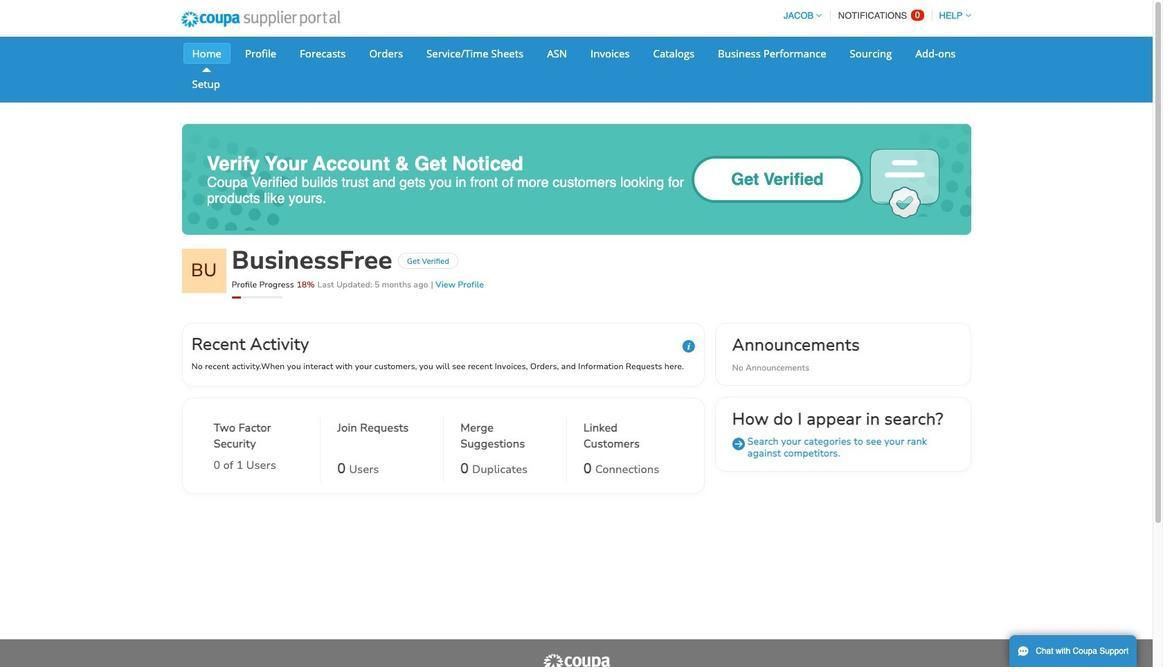 Task type: vqa. For each thing, say whether or not it's contained in the screenshot.
the Slavery
no



Task type: describe. For each thing, give the bounding box(es) containing it.
0 vertical spatial coupa supplier portal image
[[171, 2, 350, 37]]

1 vertical spatial coupa supplier portal image
[[542, 653, 611, 667]]



Task type: locate. For each thing, give the bounding box(es) containing it.
arrowcircleright image
[[733, 438, 745, 450]]

bu image
[[182, 249, 226, 293]]

0 horizontal spatial coupa supplier portal image
[[171, 2, 350, 37]]

coupa supplier portal image
[[171, 2, 350, 37], [542, 653, 611, 667]]

navigation
[[778, 2, 972, 29]]

additional information image
[[683, 340, 695, 353]]

1 horizontal spatial coupa supplier portal image
[[542, 653, 611, 667]]



